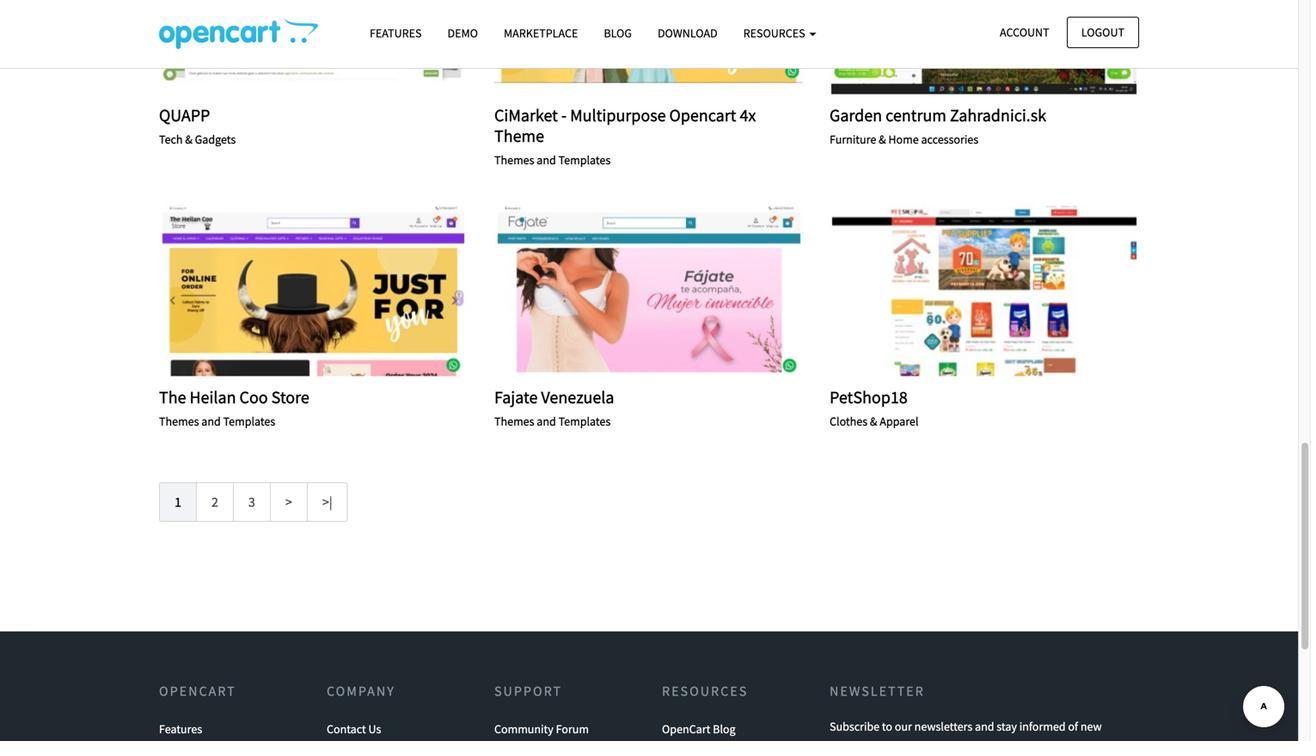 Task type: describe. For each thing, give the bounding box(es) containing it.
marketplace
[[504, 25, 578, 41]]

garden centrum zahradnici.sk image
[[830, 0, 1139, 94]]

new
[[1081, 719, 1102, 734]]

subscribe
[[830, 719, 880, 734]]

view project for the heilan coo store
[[267, 282, 361, 298]]

store
[[271, 386, 309, 408]]

newsletter
[[830, 683, 925, 700]]

> link
[[270, 482, 308, 522]]

heilan
[[190, 386, 236, 408]]

view project link for petshop18
[[937, 280, 1032, 300]]

opencart inside subscribe to our newsletters and stay informed of new releases and other opencart events.
[[924, 738, 973, 741]]

0 vertical spatial features link
[[357, 18, 435, 48]]

newsletters
[[915, 719, 973, 734]]

gadgets
[[195, 132, 236, 147]]

marketplace link
[[491, 18, 591, 48]]

2
[[211, 494, 218, 511]]

opencart for opencart
[[159, 683, 236, 700]]

contact us
[[327, 721, 381, 737]]

1 horizontal spatial blog
[[713, 721, 736, 737]]

support
[[494, 683, 562, 700]]

company
[[327, 683, 395, 700]]

1
[[175, 494, 181, 511]]

apparel
[[880, 413, 919, 429]]

accessories
[[921, 132, 979, 147]]

releases
[[830, 738, 871, 741]]

home
[[889, 132, 919, 147]]

view project for fajate venezuela
[[602, 282, 697, 298]]

petshop18 clothes & apparel
[[830, 386, 919, 429]]

resources inside resources link
[[744, 25, 808, 41]]

tech
[[159, 132, 183, 147]]

cimarket - multipurpose opencart 4x theme themes and templates
[[494, 104, 756, 168]]

features for features link to the bottom
[[159, 721, 202, 737]]

download link
[[645, 18, 731, 48]]

view for fajate venezuela
[[602, 282, 634, 298]]

logout link
[[1067, 17, 1139, 48]]

the heilan coo store themes and templates
[[159, 386, 309, 429]]

view for the heilan coo store
[[267, 282, 299, 298]]

opencart
[[669, 104, 736, 126]]

forum
[[556, 721, 589, 737]]

to
[[882, 719, 893, 734]]

themes inside cimarket - multipurpose opencart 4x theme themes and templates
[[494, 152, 534, 168]]

contact
[[327, 721, 366, 737]]

blog inside 'link'
[[604, 25, 632, 41]]

features for the topmost features link
[[370, 25, 422, 41]]

fajate venezuela themes and templates
[[494, 386, 614, 429]]

petshop18
[[830, 386, 908, 408]]

>|
[[322, 494, 332, 511]]

subscribe to our newsletters and stay informed of new releases and other opencart events.
[[830, 719, 1102, 741]]

account
[[1000, 25, 1050, 40]]

-
[[561, 104, 567, 126]]

2 link
[[196, 482, 234, 522]]

3 link
[[233, 482, 271, 522]]

multipurpose
[[570, 104, 666, 126]]

templates inside cimarket - multipurpose opencart 4x theme themes and templates
[[559, 152, 611, 168]]

templates inside the heilan coo store themes and templates
[[223, 413, 275, 429]]

demo link
[[435, 18, 491, 48]]

community forum
[[494, 721, 589, 737]]



Task type: locate. For each thing, give the bounding box(es) containing it.
community forum link
[[494, 717, 589, 741]]

blog link
[[591, 18, 645, 48]]

and down heilan
[[201, 413, 221, 429]]

project
[[303, 282, 361, 298], [638, 282, 697, 298], [973, 282, 1032, 298]]

1 vertical spatial features
[[159, 721, 202, 737]]

and inside cimarket - multipurpose opencart 4x theme themes and templates
[[537, 152, 556, 168]]

0 vertical spatial resources
[[744, 25, 808, 41]]

demo
[[448, 25, 478, 41]]

1 horizontal spatial opencart
[[662, 721, 711, 737]]

view project link for the heilan coo store
[[267, 280, 361, 300]]

1 horizontal spatial view project link
[[602, 280, 697, 300]]

project for petshop18
[[973, 282, 1032, 298]]

clothes
[[830, 413, 868, 429]]

0 horizontal spatial project
[[303, 282, 361, 298]]

our
[[895, 719, 912, 734]]

account link
[[985, 17, 1064, 48]]

>| link
[[307, 482, 348, 522]]

1 horizontal spatial &
[[870, 413, 877, 429]]

templates down coo
[[223, 413, 275, 429]]

events.
[[975, 738, 1011, 741]]

themes inside the heilan coo store themes and templates
[[159, 413, 199, 429]]

centrum
[[886, 104, 947, 126]]

& inside quapp tech & gadgets
[[185, 132, 192, 147]]

1 vertical spatial opencart
[[662, 721, 711, 737]]

1 vertical spatial blog
[[713, 721, 736, 737]]

0 horizontal spatial features link
[[159, 717, 202, 741]]

download
[[658, 25, 718, 41]]

templates down -
[[559, 152, 611, 168]]

other
[[895, 738, 922, 741]]

themes inside the fajate venezuela themes and templates
[[494, 413, 534, 429]]

and down theme
[[537, 152, 556, 168]]

cimarket - multipurpose opencart 4x theme image
[[494, 0, 804, 94]]

and inside the fajate venezuela themes and templates
[[537, 413, 556, 429]]

0 horizontal spatial features
[[159, 721, 202, 737]]

3 view project link from the left
[[937, 280, 1032, 300]]

the heilan coo store image
[[159, 204, 469, 376]]

1 horizontal spatial view project
[[602, 282, 697, 298]]

opencart blog
[[662, 721, 736, 737]]

1 vertical spatial features link
[[159, 717, 202, 741]]

2 vertical spatial opencart
[[924, 738, 973, 741]]

project for fajate venezuela
[[638, 282, 697, 298]]

themes down fajate
[[494, 413, 534, 429]]

themes down the
[[159, 413, 199, 429]]

3 view from the left
[[937, 282, 969, 298]]

& left home on the right top
[[879, 132, 886, 147]]

0 vertical spatial blog
[[604, 25, 632, 41]]

quapp image
[[159, 0, 469, 94]]

coo
[[239, 386, 268, 408]]

community
[[494, 721, 554, 737]]

2 view from the left
[[602, 282, 634, 298]]

templates
[[559, 152, 611, 168], [223, 413, 275, 429], [559, 413, 611, 429]]

zahradnici.sk
[[950, 104, 1047, 126]]

2 horizontal spatial view project
[[937, 282, 1032, 298]]

opencart
[[159, 683, 236, 700], [662, 721, 711, 737], [924, 738, 973, 741]]

theme
[[494, 125, 544, 147]]

1 horizontal spatial project
[[638, 282, 697, 298]]

templates inside the fajate venezuela themes and templates
[[559, 413, 611, 429]]

venezuela
[[541, 386, 614, 408]]

>
[[285, 494, 292, 511]]

resources link
[[731, 18, 829, 48]]

view for petshop18
[[937, 282, 969, 298]]

themes
[[494, 152, 534, 168], [159, 413, 199, 429], [494, 413, 534, 429]]

and down to
[[873, 738, 893, 741]]

and up events.
[[975, 719, 994, 734]]

1 view from the left
[[267, 282, 299, 298]]

petshop18 image
[[830, 204, 1139, 376]]

contact us link
[[327, 717, 381, 741]]

1 horizontal spatial features
[[370, 25, 422, 41]]

0 vertical spatial features
[[370, 25, 422, 41]]

view project link
[[267, 280, 361, 300], [602, 280, 697, 300], [937, 280, 1032, 300]]

0 horizontal spatial view
[[267, 282, 299, 298]]

2 horizontal spatial view project link
[[937, 280, 1032, 300]]

opencart for opencart blog
[[662, 721, 711, 737]]

0 horizontal spatial view project
[[267, 282, 361, 298]]

3 view project from the left
[[937, 282, 1032, 298]]

features
[[370, 25, 422, 41], [159, 721, 202, 737]]

4x
[[740, 104, 756, 126]]

1 horizontal spatial features link
[[357, 18, 435, 48]]

opencart - showcase image
[[159, 18, 318, 49]]

quapp tech & gadgets
[[159, 104, 236, 147]]

2 view project link from the left
[[602, 280, 697, 300]]

view project for petshop18
[[937, 282, 1032, 298]]

quapp
[[159, 104, 210, 126]]

3 project from the left
[[973, 282, 1032, 298]]

informed
[[1020, 719, 1066, 734]]

1 horizontal spatial view
[[602, 282, 634, 298]]

the
[[159, 386, 186, 408]]

& inside "petshop18 clothes & apparel"
[[870, 413, 877, 429]]

0 horizontal spatial view project link
[[267, 280, 361, 300]]

fajate
[[494, 386, 538, 408]]

templates down venezuela
[[559, 413, 611, 429]]

features link
[[357, 18, 435, 48], [159, 717, 202, 741]]

0 vertical spatial opencart
[[159, 683, 236, 700]]

2 project from the left
[[638, 282, 697, 298]]

logout
[[1082, 25, 1125, 40]]

& for petshop18
[[870, 413, 877, 429]]

cimarket
[[494, 104, 558, 126]]

and
[[537, 152, 556, 168], [201, 413, 221, 429], [537, 413, 556, 429], [975, 719, 994, 734], [873, 738, 893, 741]]

& down petshop18
[[870, 413, 877, 429]]

& for quapp
[[185, 132, 192, 147]]

fajate venezuela image
[[494, 204, 804, 376]]

view project link for fajate venezuela
[[602, 280, 697, 300]]

2 horizontal spatial view
[[937, 282, 969, 298]]

2 view project from the left
[[602, 282, 697, 298]]

resources
[[744, 25, 808, 41], [662, 683, 748, 700]]

1 view project from the left
[[267, 282, 361, 298]]

blog
[[604, 25, 632, 41], [713, 721, 736, 737]]

view project
[[267, 282, 361, 298], [602, 282, 697, 298], [937, 282, 1032, 298]]

garden
[[830, 104, 882, 126]]

1 vertical spatial resources
[[662, 683, 748, 700]]

0 horizontal spatial &
[[185, 132, 192, 147]]

and inside the heilan coo store themes and templates
[[201, 413, 221, 429]]

0 horizontal spatial blog
[[604, 25, 632, 41]]

&
[[185, 132, 192, 147], [879, 132, 886, 147], [870, 413, 877, 429]]

& inside garden centrum zahradnici.sk furniture & home accessories
[[879, 132, 886, 147]]

& right the tech
[[185, 132, 192, 147]]

themes down theme
[[494, 152, 534, 168]]

of
[[1068, 719, 1078, 734]]

and down fajate
[[537, 413, 556, 429]]

2 horizontal spatial opencart
[[924, 738, 973, 741]]

2 horizontal spatial project
[[973, 282, 1032, 298]]

1 project from the left
[[303, 282, 361, 298]]

garden centrum zahradnici.sk furniture & home accessories
[[830, 104, 1047, 147]]

us
[[368, 721, 381, 737]]

3
[[248, 494, 255, 511]]

furniture
[[830, 132, 876, 147]]

view
[[267, 282, 299, 298], [602, 282, 634, 298], [937, 282, 969, 298]]

0 horizontal spatial opencart
[[159, 683, 236, 700]]

project for the heilan coo store
[[303, 282, 361, 298]]

opencart blog link
[[662, 717, 736, 741]]

stay
[[997, 719, 1017, 734]]

2 horizontal spatial &
[[879, 132, 886, 147]]

1 view project link from the left
[[267, 280, 361, 300]]



Task type: vqa. For each thing, say whether or not it's contained in the screenshot.


